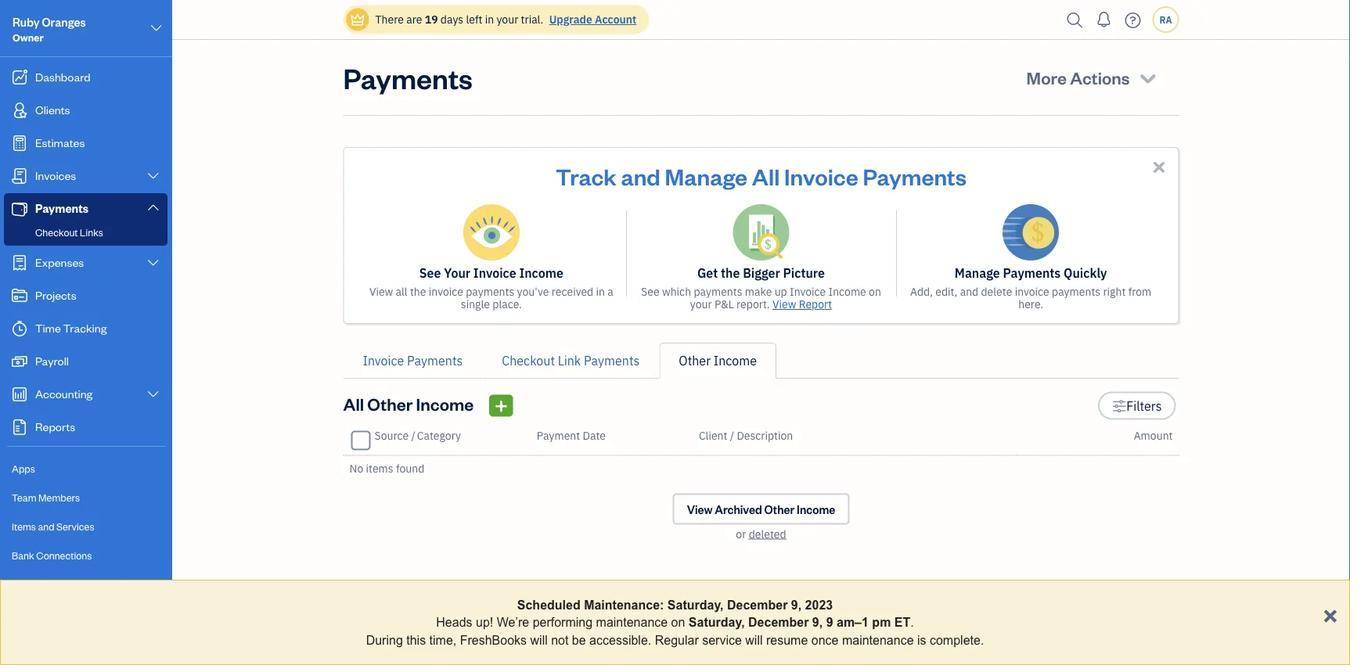 Task type: locate. For each thing, give the bounding box(es) containing it.
saturday, up regular
[[668, 598, 724, 612]]

expenses
[[35, 255, 84, 270]]

report.
[[737, 297, 770, 312]]

payments inside manage payments quickly add, edit, and delete invoice payments right from here.
[[1052, 285, 1101, 299]]

checkout up expenses
[[35, 226, 78, 239]]

archived
[[715, 502, 762, 517]]

1 chevron large down image from the top
[[146, 257, 161, 269]]

1 vertical spatial manage
[[955, 265, 1000, 281]]

view right make
[[773, 297, 797, 312]]

checkout links
[[35, 226, 103, 239]]

2 vertical spatial chevron large down image
[[146, 201, 161, 213]]

× dialog
[[0, 580, 1351, 666]]

manage payments quickly add, edit, and delete invoice payments right from here.
[[911, 265, 1152, 312]]

invoice payments link
[[343, 343, 483, 379]]

tracking
[[63, 321, 107, 335]]

service
[[702, 633, 742, 647]]

1 vertical spatial in
[[596, 285, 605, 299]]

0 vertical spatial checkout
[[35, 226, 78, 239]]

am–1
[[837, 616, 869, 630]]

on left add,
[[869, 285, 882, 299]]

this
[[407, 633, 426, 647]]

complete.
[[930, 633, 984, 647]]

0 vertical spatial the
[[721, 265, 740, 281]]

0 horizontal spatial checkout
[[35, 226, 78, 239]]

on
[[869, 285, 882, 299], [671, 616, 685, 630]]

date
[[583, 428, 606, 443]]

0 vertical spatial chevron large down image
[[149, 19, 164, 38]]

payments inside the 'see your invoice income view all the invoice payments you've received in a single place.'
[[466, 285, 515, 299]]

from
[[1129, 285, 1152, 299]]

1 horizontal spatial will
[[746, 633, 763, 647]]

2 / from the left
[[730, 428, 735, 443]]

or
[[736, 527, 746, 541]]

in right left
[[485, 12, 494, 27]]

and inside the main element
[[38, 520, 54, 533]]

1 vertical spatial see
[[641, 285, 660, 299]]

1 vertical spatial and
[[960, 285, 979, 299]]

see inside the 'see your invoice income view all the invoice payments you've received in a single place.'
[[419, 265, 441, 281]]

19
[[425, 12, 438, 27]]

/ right client
[[730, 428, 735, 443]]

not
[[551, 633, 569, 647]]

your left trial.
[[497, 12, 519, 27]]

0 horizontal spatial invoice
[[429, 285, 463, 299]]

invoice image
[[10, 168, 29, 184]]

reports
[[35, 419, 75, 434]]

add,
[[911, 285, 933, 299]]

9, left 2023
[[791, 598, 802, 612]]

and right track
[[621, 161, 661, 191]]

0 vertical spatial see
[[419, 265, 441, 281]]

1 payments from the left
[[466, 285, 515, 299]]

a
[[608, 285, 614, 299]]

link
[[558, 353, 581, 369]]

checkout left link
[[502, 353, 555, 369]]

payments down the get
[[694, 285, 743, 299]]

dashboard link
[[4, 62, 168, 93]]

9, left 9
[[813, 616, 823, 630]]

2 payments from the left
[[694, 285, 743, 299]]

0 vertical spatial 9,
[[791, 598, 802, 612]]

in left 'a'
[[596, 285, 605, 299]]

/ for description
[[730, 428, 735, 443]]

payroll link
[[4, 346, 168, 377]]

see your invoice income view all the invoice payments you've received in a single place.
[[369, 265, 614, 312]]

0 horizontal spatial all
[[343, 393, 364, 415]]

quickly
[[1064, 265, 1107, 281]]

see left your
[[419, 265, 441, 281]]

maintenance down maintenance:
[[596, 616, 668, 630]]

items and services
[[12, 520, 94, 533]]

0 vertical spatial december
[[727, 598, 788, 612]]

payments inside manage payments quickly add, edit, and delete invoice payments right from here.
[[1003, 265, 1061, 281]]

notifications image
[[1092, 4, 1117, 35]]

other up deleted
[[765, 502, 795, 517]]

1 will from the left
[[530, 633, 548, 647]]

0 horizontal spatial the
[[410, 285, 426, 299]]

checkout inside the main element
[[35, 226, 78, 239]]

the right the get
[[721, 265, 740, 281]]

on up regular
[[671, 616, 685, 630]]

chevron large down image down the payroll link
[[146, 388, 161, 401]]

invoices
[[35, 168, 76, 183]]

view inside the 'see your invoice income view all the invoice payments you've received in a single place.'
[[369, 285, 393, 299]]

the right all
[[410, 285, 426, 299]]

0 vertical spatial manage
[[665, 161, 748, 191]]

in inside the 'see your invoice income view all the invoice payments you've received in a single place.'
[[596, 285, 605, 299]]

saturday, up service
[[689, 616, 745, 630]]

get the bigger picture image
[[733, 204, 790, 261]]

and for manage
[[621, 161, 661, 191]]

bank connections
[[12, 549, 92, 562]]

expenses link
[[4, 247, 168, 279]]

2 chevron large down image from the top
[[146, 388, 161, 401]]

payments for income
[[466, 285, 515, 299]]

0 horizontal spatial other
[[367, 393, 413, 415]]

0 vertical spatial and
[[621, 161, 661, 191]]

0 horizontal spatial your
[[497, 12, 519, 27]]

no items found
[[350, 461, 425, 476]]

invoice inside manage payments quickly add, edit, and delete invoice payments right from here.
[[1015, 285, 1050, 299]]

and right edit,
[[960, 285, 979, 299]]

is
[[918, 633, 927, 647]]

be
[[572, 633, 586, 647]]

invoice
[[785, 161, 859, 191], [474, 265, 516, 281], [790, 285, 826, 299], [363, 353, 404, 369]]

1 horizontal spatial other
[[679, 353, 711, 369]]

0 vertical spatial maintenance
[[596, 616, 668, 630]]

1 horizontal spatial see
[[641, 285, 660, 299]]

invoice inside the 'see your invoice income view all the invoice payments you've received in a single place.'
[[429, 285, 463, 299]]

2 horizontal spatial other
[[765, 502, 795, 517]]

1 vertical spatial maintenance
[[842, 633, 914, 647]]

all up "no" at the bottom left of page
[[343, 393, 364, 415]]

1 horizontal spatial payments
[[694, 285, 743, 299]]

accounting link
[[4, 379, 168, 410]]

view archived other income link
[[673, 494, 850, 525]]

see inside see which payments make up invoice income on your p&l report.
[[641, 285, 660, 299]]

view archived other income
[[687, 502, 836, 517]]

maintenance down pm
[[842, 633, 914, 647]]

items and services link
[[4, 514, 168, 541]]

your left p&l
[[690, 297, 712, 312]]

time tracking
[[35, 321, 107, 335]]

see
[[419, 265, 441, 281], [641, 285, 660, 299]]

apps link
[[4, 456, 168, 483]]

2023
[[805, 598, 833, 612]]

and right items
[[38, 520, 54, 533]]

invoice right delete
[[1015, 285, 1050, 299]]

no
[[350, 461, 363, 476]]

oranges
[[42, 14, 86, 29]]

0 horizontal spatial and
[[38, 520, 54, 533]]

1 horizontal spatial your
[[690, 297, 712, 312]]

1 horizontal spatial view
[[687, 502, 713, 517]]

0 vertical spatial chevron large down image
[[146, 257, 161, 269]]

payment
[[537, 428, 580, 443]]

ra button
[[1153, 6, 1180, 33]]

1 horizontal spatial checkout
[[502, 353, 555, 369]]

checkout
[[35, 226, 78, 239], [502, 353, 555, 369]]

timer image
[[10, 321, 29, 337]]

1 vertical spatial december
[[749, 616, 809, 630]]

estimates link
[[4, 128, 168, 159]]

all up get the bigger picture
[[752, 161, 780, 191]]

up!
[[476, 616, 493, 630]]

income
[[519, 265, 564, 281], [829, 285, 867, 299], [714, 353, 757, 369], [416, 393, 474, 415], [797, 502, 836, 517]]

invoice for payments
[[1015, 285, 1050, 299]]

2 horizontal spatial view
[[773, 297, 797, 312]]

3 payments from the left
[[1052, 285, 1101, 299]]

1 vertical spatial your
[[690, 297, 712, 312]]

get the bigger picture
[[698, 265, 825, 281]]

go to help image
[[1121, 8, 1146, 32]]

2 horizontal spatial payments
[[1052, 285, 1101, 299]]

1 vertical spatial checkout
[[502, 353, 555, 369]]

1 horizontal spatial invoice
[[1015, 285, 1050, 299]]

0 horizontal spatial see
[[419, 265, 441, 281]]

0 horizontal spatial /
[[411, 428, 416, 443]]

9,
[[791, 598, 802, 612], [813, 616, 823, 630]]

1 vertical spatial on
[[671, 616, 685, 630]]

0 horizontal spatial will
[[530, 633, 548, 647]]

view left all
[[369, 285, 393, 299]]

1 vertical spatial chevron large down image
[[146, 388, 161, 401]]

december
[[727, 598, 788, 612], [749, 616, 809, 630]]

payments down quickly
[[1052, 285, 1101, 299]]

2 horizontal spatial and
[[960, 285, 979, 299]]

1 / from the left
[[411, 428, 416, 443]]

invoice down your
[[429, 285, 463, 299]]

1 horizontal spatial manage
[[955, 265, 1000, 281]]

on inside scheduled maintenance: saturday, december 9, 2023 heads up! we're performing maintenance on saturday, december 9, 9 am–1 pm et . during this time, freshbooks will not be accessible. regular service will resume once maintenance is complete.
[[671, 616, 685, 630]]

see left which
[[641, 285, 660, 299]]

1 vertical spatial the
[[410, 285, 426, 299]]

chevron large down image
[[146, 257, 161, 269], [146, 388, 161, 401]]

ruby oranges owner
[[13, 14, 86, 44]]

will right service
[[746, 633, 763, 647]]

2 vertical spatial other
[[765, 502, 795, 517]]

0 horizontal spatial manage
[[665, 161, 748, 191]]

report image
[[10, 420, 29, 435]]

you've
[[517, 285, 549, 299]]

see for which
[[641, 285, 660, 299]]

chevron large down image down checkout links link
[[146, 257, 161, 269]]

chevron large down image
[[149, 19, 164, 38], [146, 170, 161, 182], [146, 201, 161, 213]]

settings
[[12, 578, 48, 591]]

1 invoice from the left
[[429, 285, 463, 299]]

chevron large down image inside the payments link
[[146, 201, 161, 213]]

0 vertical spatial all
[[752, 161, 780, 191]]

all
[[396, 285, 408, 299]]

time,
[[430, 633, 457, 647]]

other up source
[[367, 393, 413, 415]]

which
[[662, 285, 691, 299]]

reports link
[[4, 412, 168, 443]]

0 horizontal spatial view
[[369, 285, 393, 299]]

1 horizontal spatial /
[[730, 428, 735, 443]]

category
[[417, 428, 461, 443]]

expense image
[[10, 255, 29, 271]]

1 horizontal spatial 9,
[[813, 616, 823, 630]]

other down which
[[679, 353, 711, 369]]

1 vertical spatial chevron large down image
[[146, 170, 161, 182]]

bank
[[12, 549, 34, 562]]

there
[[375, 12, 404, 27]]

get
[[698, 265, 718, 281]]

scheduled maintenance: saturday, december 9, 2023 heads up! we're performing maintenance on saturday, december 9, 9 am–1 pm et . during this time, freshbooks will not be accessible. regular service will resume once maintenance is complete.
[[366, 598, 984, 647]]

all
[[752, 161, 780, 191], [343, 393, 364, 415]]

team
[[12, 491, 36, 504]]

2 invoice from the left
[[1015, 285, 1050, 299]]

clients link
[[4, 95, 168, 126]]

2 vertical spatial and
[[38, 520, 54, 533]]

0 horizontal spatial payments
[[466, 285, 515, 299]]

1 horizontal spatial in
[[596, 285, 605, 299]]

/ right source
[[411, 428, 416, 443]]

1 horizontal spatial on
[[869, 285, 882, 299]]

0 vertical spatial on
[[869, 285, 882, 299]]

will
[[530, 633, 548, 647], [746, 633, 763, 647]]

accounting
[[35, 386, 93, 401]]

view for view archived other income
[[687, 502, 713, 517]]

invoice for your
[[429, 285, 463, 299]]

invoice
[[429, 285, 463, 299], [1015, 285, 1050, 299]]

payments down your
[[466, 285, 515, 299]]

report
[[799, 297, 832, 312]]

will left not
[[530, 633, 548, 647]]

upgrade account link
[[546, 12, 637, 27]]

0 vertical spatial in
[[485, 12, 494, 27]]

view left archived
[[687, 502, 713, 517]]

1 horizontal spatial and
[[621, 161, 661, 191]]

0 horizontal spatial on
[[671, 616, 685, 630]]

source
[[375, 428, 409, 443]]



Task type: describe. For each thing, give the bounding box(es) containing it.
settings image
[[1112, 397, 1127, 415]]

heads
[[436, 616, 473, 630]]

team members link
[[4, 485, 168, 512]]

×
[[1323, 600, 1338, 629]]

dashboard
[[35, 69, 91, 84]]

maintenance:
[[584, 598, 664, 612]]

other income link
[[659, 343, 777, 379]]

0 horizontal spatial maintenance
[[596, 616, 668, 630]]

9
[[827, 616, 833, 630]]

are
[[407, 12, 422, 27]]

manage inside manage payments quickly add, edit, and delete invoice payments right from here.
[[955, 265, 1000, 281]]

search image
[[1063, 8, 1088, 32]]

owner
[[13, 31, 44, 44]]

chevron large down image for payments
[[146, 201, 161, 213]]

performing
[[533, 616, 593, 630]]

items
[[366, 461, 394, 476]]

1 vertical spatial other
[[367, 393, 413, 415]]

see your invoice income image
[[463, 204, 520, 261]]

client image
[[10, 103, 29, 118]]

items
[[12, 520, 36, 533]]

et
[[895, 616, 911, 630]]

income inside the 'see your invoice income view all the invoice payments you've received in a single place.'
[[519, 265, 564, 281]]

client / description
[[699, 428, 793, 443]]

2 will from the left
[[746, 633, 763, 647]]

main element
[[0, 0, 211, 666]]

make
[[745, 285, 772, 299]]

projects link
[[4, 280, 168, 312]]

1 horizontal spatial maintenance
[[842, 633, 914, 647]]

payroll
[[35, 354, 69, 368]]

source / category
[[375, 428, 461, 443]]

crown image
[[350, 11, 366, 28]]

view report
[[773, 297, 832, 312]]

chevrondown image
[[1138, 67, 1159, 88]]

chevron large down image for invoices
[[146, 170, 161, 182]]

amount button
[[1134, 428, 1173, 443]]

0 horizontal spatial in
[[485, 12, 494, 27]]

/ for category
[[411, 428, 416, 443]]

actions
[[1070, 66, 1130, 88]]

0 vertical spatial your
[[497, 12, 519, 27]]

client
[[699, 428, 728, 443]]

track and manage all invoice payments
[[556, 161, 967, 191]]

× button
[[1323, 600, 1338, 629]]

payment date
[[537, 428, 606, 443]]

checkout links link
[[7, 223, 164, 242]]

bank connections link
[[4, 543, 168, 570]]

payment image
[[10, 201, 29, 217]]

amount
[[1134, 428, 1173, 443]]

scheduled
[[517, 598, 581, 612]]

during
[[366, 633, 403, 647]]

1 vertical spatial 9,
[[813, 616, 823, 630]]

see for your
[[419, 265, 441, 281]]

description
[[737, 428, 793, 443]]

dashboard image
[[10, 70, 29, 85]]

trial.
[[521, 12, 544, 27]]

right
[[1104, 285, 1126, 299]]

checkout for checkout links
[[35, 226, 78, 239]]

time tracking link
[[4, 313, 168, 345]]

filters
[[1127, 398, 1162, 414]]

single
[[461, 297, 490, 312]]

upgrade
[[549, 12, 593, 27]]

team members
[[12, 491, 80, 504]]

money image
[[10, 354, 29, 370]]

on inside see which payments make up invoice income on your p&l report.
[[869, 285, 882, 299]]

checkout for checkout link payments
[[502, 353, 555, 369]]

and inside manage payments quickly add, edit, and delete invoice payments right from here.
[[960, 285, 979, 299]]

close image
[[1151, 158, 1169, 176]]

more
[[1027, 66, 1067, 88]]

invoice inside the 'see your invoice income view all the invoice payments you've received in a single place.'
[[474, 265, 516, 281]]

checkout link payments link
[[483, 343, 659, 379]]

payments inside the main element
[[35, 201, 89, 216]]

all other income
[[343, 393, 474, 415]]

0 vertical spatial other
[[679, 353, 711, 369]]

more actions
[[1027, 66, 1130, 88]]

manage payments quickly image
[[1003, 204, 1059, 261]]

add new other income entry image
[[494, 397, 509, 415]]

days
[[441, 12, 464, 27]]

payments for add,
[[1052, 285, 1101, 299]]

chevron large down image for expenses
[[146, 257, 161, 269]]

project image
[[10, 288, 29, 304]]

your
[[444, 265, 471, 281]]

1 horizontal spatial the
[[721, 265, 740, 281]]

more actions button
[[1013, 59, 1173, 96]]

place.
[[493, 297, 522, 312]]

1 vertical spatial all
[[343, 393, 364, 415]]

settings link
[[4, 572, 168, 599]]

0 horizontal spatial 9,
[[791, 598, 802, 612]]

income inside see which payments make up invoice income on your p&l report.
[[829, 285, 867, 299]]

links
[[80, 226, 103, 239]]

ruby
[[13, 14, 40, 29]]

here.
[[1019, 297, 1044, 312]]

chevron large down image for accounting
[[146, 388, 161, 401]]

the inside the 'see your invoice income view all the invoice payments you've received in a single place.'
[[410, 285, 426, 299]]

apps
[[12, 462, 35, 475]]

clients
[[35, 102, 70, 117]]

track
[[556, 161, 617, 191]]

services
[[56, 520, 94, 533]]

1 vertical spatial saturday,
[[689, 616, 745, 630]]

0 vertical spatial saturday,
[[668, 598, 724, 612]]

payments link
[[4, 193, 168, 223]]

edit,
[[936, 285, 958, 299]]

invoice inside see which payments make up invoice income on your p&l report.
[[790, 285, 826, 299]]

checkout link payments
[[502, 353, 640, 369]]

estimate image
[[10, 135, 29, 151]]

bigger
[[743, 265, 780, 281]]

your inside see which payments make up invoice income on your p&l report.
[[690, 297, 712, 312]]

payment date button
[[537, 428, 606, 443]]

payments inside see which payments make up invoice income on your p&l report.
[[694, 285, 743, 299]]

freshbooks
[[460, 633, 527, 647]]

found
[[396, 461, 425, 476]]

and for services
[[38, 520, 54, 533]]

invoices link
[[4, 161, 168, 192]]

received
[[552, 285, 594, 299]]

1 horizontal spatial all
[[752, 161, 780, 191]]

or deleted
[[736, 527, 787, 541]]

deleted link
[[749, 527, 787, 541]]

accessible.
[[590, 633, 652, 647]]

members
[[38, 491, 80, 504]]

chart image
[[10, 387, 29, 402]]

view for view report
[[773, 297, 797, 312]]

see which payments make up invoice income on your p&l report.
[[641, 285, 882, 312]]



Task type: vqa. For each thing, say whether or not it's contained in the screenshot.
Team Members link
yes



